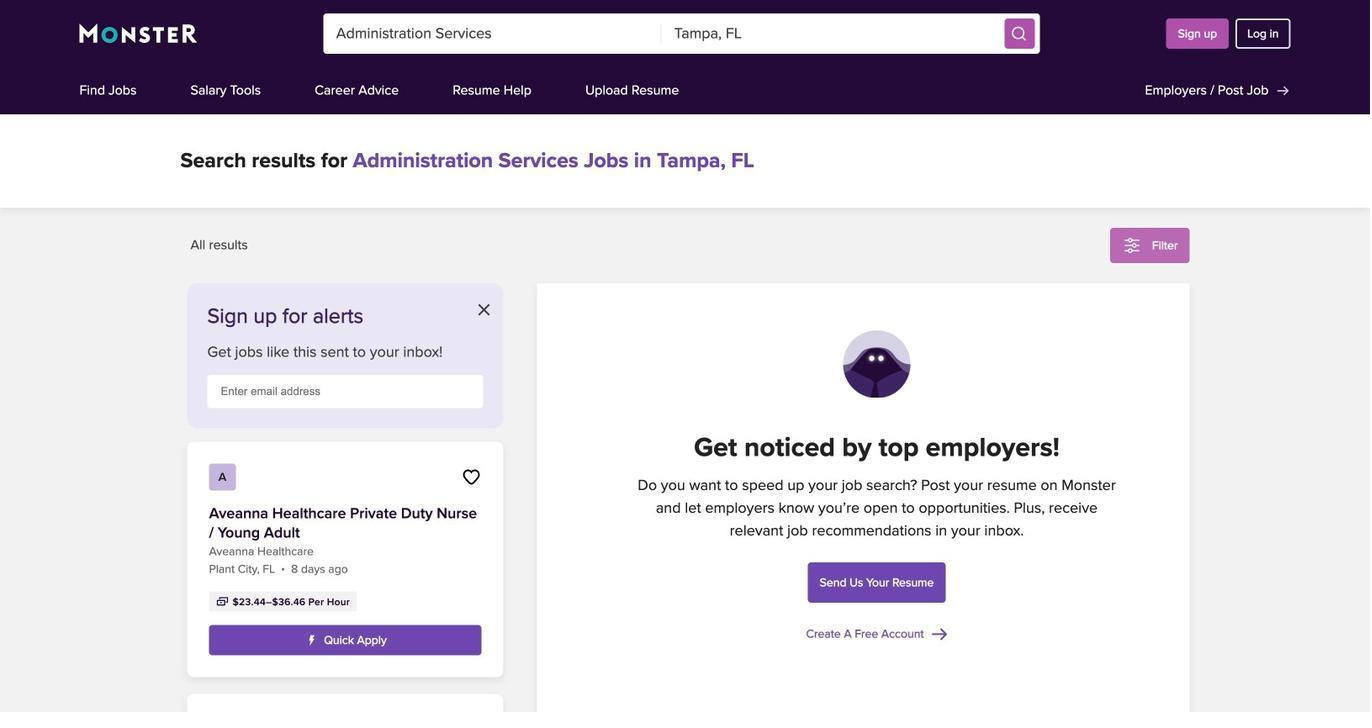 Task type: locate. For each thing, give the bounding box(es) containing it.
save this job image
[[461, 467, 482, 487]]

aveanna healthcare private duty nurse / young adult at aveanna healthcare element
[[187, 442, 503, 678]]

search image
[[1011, 25, 1028, 42]]

monster image
[[79, 24, 197, 44]]

Enter location or "remote" search field
[[662, 13, 1000, 54]]



Task type: describe. For each thing, give the bounding box(es) containing it.
filter image
[[1122, 236, 1142, 256]]

Search jobs, keywords, companies search field
[[324, 13, 662, 54]]

email address email field
[[207, 375, 483, 408]]

filter image
[[1122, 236, 1142, 256]]

close image
[[478, 304, 490, 316]]



Task type: vqa. For each thing, say whether or not it's contained in the screenshot.
option
no



